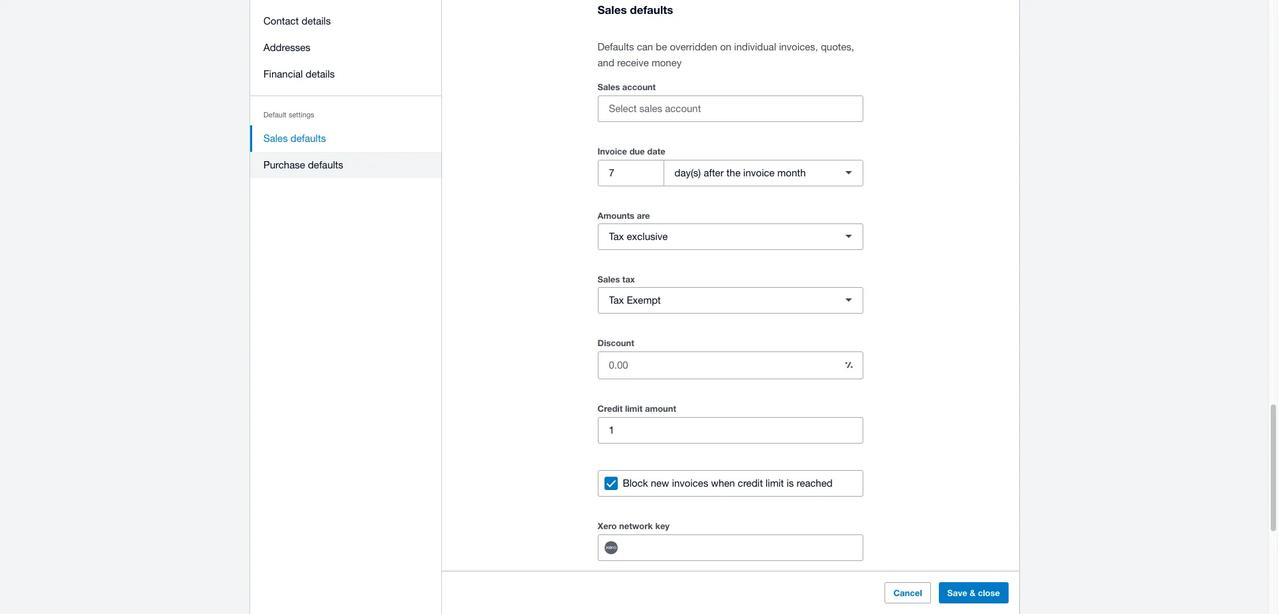 Task type: vqa. For each thing, say whether or not it's contained in the screenshot.
the Sales tax
yes



Task type: locate. For each thing, give the bounding box(es) containing it.
invoices
[[672, 478, 709, 489]]

defaults can be overridden on individual invoices, quotes, and receive money
[[598, 41, 855, 68]]

block
[[623, 478, 648, 489]]

details right contact
[[301, 15, 331, 27]]

can
[[637, 41, 653, 52]]

0 vertical spatial details
[[301, 15, 331, 27]]

Sales account field
[[598, 96, 863, 121]]

receive
[[617, 57, 649, 68]]

xero network key
[[598, 521, 670, 532]]

0 vertical spatial sales defaults
[[598, 2, 673, 16]]

account
[[623, 82, 656, 92]]

defaults down settings
[[290, 133, 326, 144]]

cancel button
[[885, 583, 931, 604]]

1 vertical spatial details
[[305, 68, 335, 80]]

sales
[[598, 2, 627, 16], [598, 82, 620, 92], [263, 133, 288, 144], [598, 274, 620, 285]]

cancel
[[894, 588, 922, 599]]

0 horizontal spatial sales defaults
[[263, 133, 326, 144]]

menu
[[250, 0, 442, 187]]

tax exclusive
[[609, 231, 668, 243]]

details
[[301, 15, 331, 27], [305, 68, 335, 80]]

the
[[727, 168, 741, 179]]

sales up defaults
[[598, 2, 627, 16]]

due
[[630, 146, 645, 157]]

after
[[704, 168, 724, 179]]

network
[[619, 521, 653, 532]]

purchase defaults
[[263, 159, 343, 171]]

1 horizontal spatial limit
[[766, 478, 784, 489]]

0 horizontal spatial limit
[[625, 404, 643, 414]]

key
[[656, 521, 670, 532]]

defaults for purchase defaults link
[[308, 159, 343, 171]]

limit left is in the bottom of the page
[[766, 478, 784, 489]]

addresses
[[263, 42, 310, 53]]

limit right credit
[[625, 404, 643, 414]]

day(s) after the invoice month button
[[664, 160, 863, 186]]

are
[[637, 210, 650, 221]]

defaults
[[630, 2, 673, 16], [290, 133, 326, 144], [308, 159, 343, 171]]

sales defaults down the default settings at the top left of the page
[[263, 133, 326, 144]]

day(s)
[[675, 168, 701, 179]]

1 tax from the top
[[609, 231, 624, 243]]

Credit limit amount number field
[[598, 418, 863, 443]]

sales defaults up can
[[598, 2, 673, 16]]

sales down default
[[263, 133, 288, 144]]

sales account
[[598, 82, 656, 92]]

amount
[[645, 404, 677, 414]]

menu containing contact details
[[250, 0, 442, 187]]

contact details link
[[250, 8, 442, 35]]

save
[[947, 588, 967, 599]]

0 vertical spatial tax
[[609, 231, 624, 243]]

1 vertical spatial sales defaults
[[263, 133, 326, 144]]

defaults up can
[[630, 2, 673, 16]]

2 tax from the top
[[609, 295, 624, 306]]

details down addresses link
[[305, 68, 335, 80]]

tax for tax exclusive
[[609, 231, 624, 243]]

invoice due date group
[[598, 160, 863, 186]]

details for contact details
[[301, 15, 331, 27]]

tax down amounts
[[609, 231, 624, 243]]

defaults for sales defaults link
[[290, 133, 326, 144]]

1 vertical spatial defaults
[[290, 133, 326, 144]]

Discount number field
[[598, 353, 836, 378]]

limit
[[625, 404, 643, 414], [766, 478, 784, 489]]

defaults down sales defaults link
[[308, 159, 343, 171]]

invoice due date
[[598, 146, 666, 157]]

exempt
[[627, 295, 661, 306]]

quotes,
[[821, 41, 855, 52]]

2 vertical spatial defaults
[[308, 159, 343, 171]]

sales defaults inside menu
[[263, 133, 326, 144]]

0 vertical spatial defaults
[[630, 2, 673, 16]]

tax
[[609, 231, 624, 243], [609, 295, 624, 306]]

credit limit amount
[[598, 404, 677, 414]]

1 vertical spatial tax
[[609, 295, 624, 306]]

sales defaults
[[598, 2, 673, 16], [263, 133, 326, 144]]

None number field
[[598, 161, 664, 186]]

tax down sales tax
[[609, 295, 624, 306]]



Task type: describe. For each thing, give the bounding box(es) containing it.
tax for tax exempt
[[609, 295, 624, 306]]

credit
[[738, 478, 763, 489]]

new
[[651, 478, 670, 489]]

xero
[[598, 521, 617, 532]]

tax exempt
[[609, 295, 661, 306]]

sales down "and"
[[598, 82, 620, 92]]

and
[[598, 57, 615, 68]]

sales tax
[[598, 274, 635, 285]]

financial details link
[[250, 61, 442, 88]]

save & close button
[[939, 583, 1009, 604]]

tax exempt button
[[598, 287, 863, 314]]

default settings
[[263, 111, 314, 119]]

details for financial details
[[305, 68, 335, 80]]

none number field inside invoice due date group
[[598, 161, 664, 186]]

invoice
[[744, 168, 775, 179]]

when
[[711, 478, 735, 489]]

&
[[970, 588, 976, 599]]

0 vertical spatial limit
[[625, 404, 643, 414]]

amounts are
[[598, 210, 650, 221]]

sales left tax
[[598, 274, 620, 285]]

day(s) after the invoice month
[[675, 168, 806, 179]]

financial details
[[263, 68, 335, 80]]

is
[[787, 478, 794, 489]]

tax
[[623, 274, 635, 285]]

tax exclusive button
[[598, 224, 863, 250]]

1 horizontal spatial sales defaults
[[598, 2, 673, 16]]

month
[[778, 168, 806, 179]]

individual
[[734, 41, 777, 52]]

save & close
[[947, 588, 1000, 599]]

contact details
[[263, 15, 331, 27]]

defaults
[[598, 41, 634, 52]]

addresses link
[[250, 35, 442, 61]]

be
[[656, 41, 667, 52]]

exclusive
[[627, 231, 668, 243]]

default
[[263, 111, 286, 119]]

reached
[[797, 478, 833, 489]]

money
[[652, 57, 682, 68]]

amounts
[[598, 210, 635, 221]]

invoices,
[[779, 41, 818, 52]]

date
[[648, 146, 666, 157]]

purchase defaults link
[[250, 152, 442, 179]]

overridden
[[670, 41, 718, 52]]

invoice
[[598, 146, 627, 157]]

financial
[[263, 68, 303, 80]]

1 vertical spatial limit
[[766, 478, 784, 489]]

purchase
[[263, 159, 305, 171]]

discount
[[598, 338, 635, 348]]

contact
[[263, 15, 299, 27]]

credit
[[598, 404, 623, 414]]

close
[[978, 588, 1000, 599]]

block new invoices when credit limit is reached
[[623, 478, 833, 489]]

sales defaults link
[[250, 125, 442, 152]]

settings
[[288, 111, 314, 119]]

on
[[720, 41, 732, 52]]



